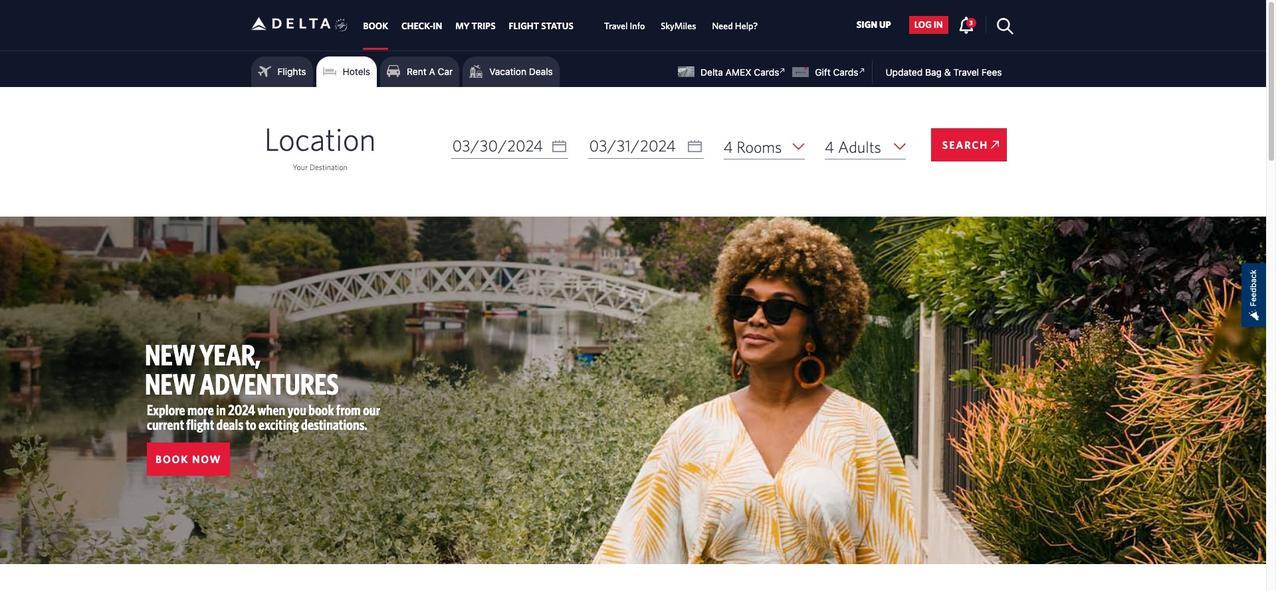 Task type: locate. For each thing, give the bounding box(es) containing it.
tab list
[[357, 0, 766, 50]]

search button
[[932, 128, 1007, 162]]

bag
[[925, 66, 942, 78]]

book right the "skyteam" image
[[363, 21, 388, 31]]

1 horizontal spatial this link opens another site in a new window that may not follow the same accessibility policies as delta air lines. image
[[856, 64, 868, 77]]

this link opens another site in a new window that may not follow the same accessibility policies as delta air lines. image
[[777, 64, 789, 77], [856, 64, 868, 77]]

new
[[145, 338, 195, 372], [145, 367, 195, 401]]

log
[[914, 19, 932, 30]]

book for book now
[[156, 453, 189, 465]]

3
[[969, 18, 973, 26]]

book now link
[[147, 443, 230, 476]]

1 horizontal spatial book
[[363, 21, 388, 31]]

&
[[944, 66, 951, 78]]

skymiles link
[[661, 14, 696, 38]]

this link opens another site in a new window that may not follow the same accessibility policies as delta air lines. image right gift
[[856, 64, 868, 77]]

1 cards from the left
[[754, 66, 779, 78]]

flight
[[186, 416, 214, 433]]

our
[[363, 401, 380, 418]]

3 link
[[958, 16, 976, 33]]

log in button
[[909, 16, 948, 34]]

delta amex cards link
[[678, 64, 789, 78]]

1 this link opens another site in a new window that may not follow the same accessibility policies as delta air lines. image from the left
[[777, 64, 789, 77]]

need help?
[[712, 21, 758, 31]]

in right more
[[216, 401, 226, 418]]

None date field
[[451, 134, 568, 159], [588, 134, 704, 159], [451, 134, 568, 159], [588, 134, 704, 159]]

travel left info
[[604, 21, 628, 31]]

this link opens another site in a new window that may not follow the same accessibility policies as delta air lines. image left gift
[[777, 64, 789, 77]]

0 horizontal spatial book
[[156, 453, 189, 465]]

adventures
[[200, 367, 339, 401]]

up
[[879, 19, 891, 30]]

new year, new adventures
[[145, 338, 339, 401]]

2 this link opens another site in a new window that may not follow the same accessibility policies as delta air lines. image from the left
[[856, 64, 868, 77]]

travel right &
[[953, 66, 979, 78]]

travel info link
[[604, 14, 645, 38]]

hotels link
[[323, 62, 370, 82]]

rent a car
[[407, 66, 453, 77]]

book left now
[[156, 453, 189, 465]]

status
[[541, 21, 574, 31]]

in inside button
[[934, 19, 943, 30]]

0 vertical spatial in
[[934, 19, 943, 30]]

2024
[[228, 401, 255, 418]]

flights link
[[258, 62, 306, 82]]

0 vertical spatial book
[[363, 21, 388, 31]]

0 horizontal spatial travel
[[604, 21, 628, 31]]

1 horizontal spatial travel
[[953, 66, 979, 78]]

this link opens another site in a new window that may not follow the same accessibility policies as delta air lines. image inside delta amex cards link
[[777, 64, 789, 77]]

exciting
[[259, 416, 299, 433]]

0 horizontal spatial this link opens another site in a new window that may not follow the same accessibility policies as delta air lines. image
[[777, 64, 789, 77]]

1 vertical spatial in
[[216, 401, 226, 418]]

flight status
[[509, 21, 574, 31]]

1 horizontal spatial cards
[[833, 66, 858, 78]]

travel info
[[604, 21, 645, 31]]

1 horizontal spatial in
[[934, 19, 943, 30]]

trips
[[472, 21, 496, 31]]

this link opens another site in a new window that may not follow the same accessibility policies as delta air lines. image inside gift cards link
[[856, 64, 868, 77]]

in
[[934, 19, 943, 30], [216, 401, 226, 418]]

travel
[[604, 21, 628, 31], [953, 66, 979, 78]]

1 new from the top
[[145, 338, 195, 372]]

location
[[264, 120, 376, 158]]

0 vertical spatial travel
[[604, 21, 628, 31]]

2 new from the top
[[145, 367, 195, 401]]

this link opens another site in a new window that may not follow the same accessibility policies as delta air lines. image for delta amex cards
[[777, 64, 789, 77]]

skyteam image
[[335, 5, 348, 46]]

updated bag & travel fees
[[886, 66, 1002, 78]]

now
[[192, 453, 222, 465]]

in right log
[[934, 19, 943, 30]]

sign up
[[857, 19, 891, 30]]

book link
[[363, 14, 388, 38]]

this link opens another site in a new window that may not follow the same accessibility policies as delta air lines. image for gift cards
[[856, 64, 868, 77]]

book
[[363, 21, 388, 31], [156, 453, 189, 465]]

tab list containing book
[[357, 0, 766, 50]]

1 vertical spatial book
[[156, 453, 189, 465]]

from
[[336, 401, 361, 418]]

cards right gift
[[833, 66, 858, 78]]

rent
[[407, 66, 427, 77]]

current
[[147, 416, 184, 433]]

0 horizontal spatial in
[[216, 401, 226, 418]]

deals
[[216, 416, 243, 433]]

travel inside tab list
[[604, 21, 628, 31]]

explore more in 2024 when you book from our current flight deals to exciting destinations. link
[[147, 401, 380, 433]]

cards right amex
[[754, 66, 779, 78]]

book inside tab list
[[363, 21, 388, 31]]

cards
[[754, 66, 779, 78], [833, 66, 858, 78]]

0 horizontal spatial cards
[[754, 66, 779, 78]]

year,
[[200, 338, 260, 372]]



Task type: vqa. For each thing, say whether or not it's contained in the screenshot.
Bland DROPDOWN BUTTON
no



Task type: describe. For each thing, give the bounding box(es) containing it.
search
[[942, 139, 988, 151]]

help?
[[735, 21, 758, 31]]

check-
[[401, 21, 433, 31]]

location your destination
[[264, 120, 376, 171]]

gift cards
[[815, 66, 858, 78]]

delta air lines image
[[251, 3, 331, 44]]

my
[[455, 21, 470, 31]]

amex
[[726, 66, 751, 78]]

vacation deals link
[[469, 62, 553, 82]]

more
[[187, 401, 214, 418]]

need help? link
[[712, 14, 758, 38]]

you
[[288, 401, 306, 418]]

vacation deals
[[489, 66, 553, 77]]

fees
[[982, 66, 1002, 78]]

updated bag & travel fees link
[[872, 66, 1002, 78]]

updated
[[886, 66, 923, 78]]

deals
[[529, 66, 553, 77]]

destination
[[310, 162, 347, 171]]

2 cards from the left
[[833, 66, 858, 78]]

sign
[[857, 19, 877, 30]]

check-in link
[[401, 14, 442, 38]]

gift cards link
[[793, 64, 868, 78]]

book for book
[[363, 21, 388, 31]]

car
[[438, 66, 453, 77]]

delta amex cards
[[701, 66, 779, 78]]

flight
[[509, 21, 539, 31]]

flight status link
[[509, 14, 574, 38]]

your
[[293, 162, 308, 171]]

flights
[[278, 66, 306, 77]]

gift
[[815, 66, 831, 78]]

info
[[630, 21, 645, 31]]

my trips
[[455, 21, 496, 31]]

1 vertical spatial travel
[[953, 66, 979, 78]]

book now
[[156, 453, 222, 465]]

a
[[429, 66, 435, 77]]

need
[[712, 21, 733, 31]]

delta
[[701, 66, 723, 78]]

when
[[258, 401, 285, 418]]

check-in
[[401, 21, 442, 31]]

explore
[[147, 401, 185, 418]]

skymiles
[[661, 21, 696, 31]]

book
[[309, 401, 334, 418]]

sign up link
[[851, 16, 896, 34]]

log in
[[914, 19, 943, 30]]

explore more in 2024 when you book from our current flight deals to exciting destinations.
[[147, 401, 380, 433]]

to
[[246, 416, 256, 433]]

in inside explore more in 2024 when you book from our current flight deals to exciting destinations.
[[216, 401, 226, 418]]

destinations.
[[301, 416, 367, 433]]

in
[[433, 21, 442, 31]]

rent a car link
[[387, 62, 453, 82]]

vacation
[[489, 66, 526, 77]]

my trips link
[[455, 14, 496, 38]]

hotels
[[343, 66, 370, 77]]



